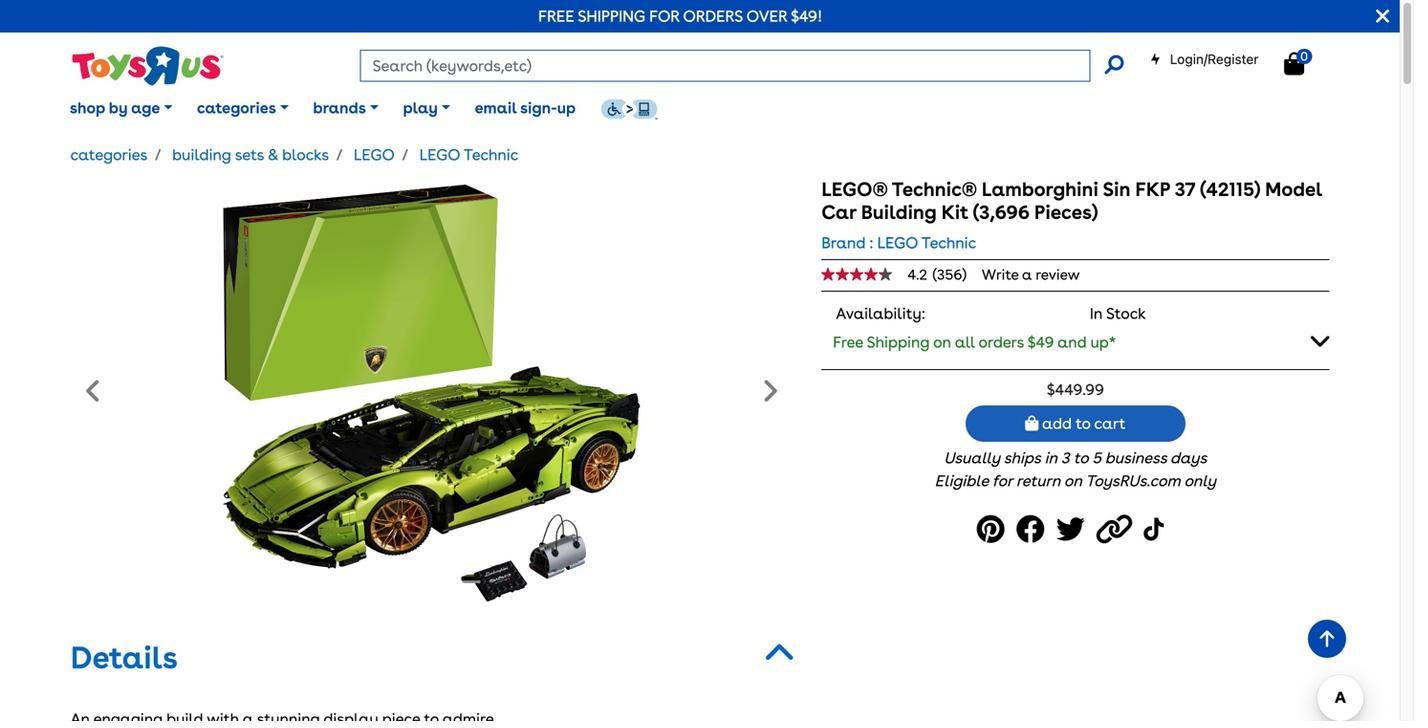 Task type: describe. For each thing, give the bounding box(es) containing it.
0 horizontal spatial technic
[[464, 145, 518, 164]]

ships
[[1004, 449, 1041, 467]]

write a review button
[[982, 266, 1080, 283]]

technic®
[[892, 178, 977, 201]]

to inside the usually ships in 3 to 5 business days eligible for return on toysrus.com only
[[1073, 449, 1088, 467]]

lego®
[[822, 178, 888, 201]]

brand : lego technic link
[[822, 231, 976, 254]]

toysrus.com
[[1086, 472, 1181, 490]]

37
[[1175, 178, 1196, 201]]

business
[[1105, 449, 1167, 467]]

shop by age button
[[57, 84, 185, 132]]

$449.99
[[1047, 380, 1104, 399]]

by
[[109, 98, 128, 117]]

usually
[[944, 449, 1000, 467]]

sign-
[[520, 98, 557, 117]]

age
[[131, 98, 160, 117]]

categories link
[[70, 145, 148, 164]]

shipping
[[578, 7, 646, 25]]

brand
[[822, 233, 866, 252]]

in stock
[[1090, 304, 1146, 323]]

lego inside "lego® technic® lamborghini sin fkp 37 (42115) model car building kit (3,696 pieces) brand : lego technic"
[[877, 233, 918, 252]]

Enter Keyword or Item No. search field
[[360, 50, 1091, 82]]

free shipping on all orders $49 and up*
[[833, 333, 1116, 351]]

(3,696
[[973, 201, 1030, 224]]

brands button
[[301, 84, 391, 132]]

fkp
[[1135, 178, 1170, 201]]

write
[[982, 266, 1019, 283]]

only
[[1184, 472, 1216, 490]]

orders
[[683, 7, 743, 25]]

play
[[403, 98, 438, 117]]

building
[[172, 145, 231, 164]]

shop
[[70, 98, 105, 117]]

categories button
[[185, 84, 301, 132]]

shipping
[[867, 333, 930, 351]]

play button
[[391, 84, 463, 132]]

this icon serves as a link to download the essential accessibility assistive technology app for individuals with physical disabilities. it is featured as part of our commitment to diversity and inclusion. image
[[600, 99, 658, 120]]

building sets & blocks link
[[172, 145, 329, 164]]

tiktok image
[[1144, 508, 1169, 551]]

email
[[475, 98, 517, 117]]

to inside button
[[1076, 414, 1091, 433]]

add to cart
[[1039, 414, 1126, 433]]

and
[[1058, 333, 1087, 351]]

on inside the usually ships in 3 to 5 business days eligible for return on toysrus.com only
[[1064, 472, 1082, 490]]

3
[[1061, 449, 1070, 467]]

building sets & blocks
[[172, 145, 329, 164]]

login/register
[[1170, 51, 1259, 67]]

brands
[[313, 98, 366, 117]]

for
[[649, 7, 680, 25]]

free shipping for orders over $49! link
[[538, 7, 823, 25]]

5
[[1092, 449, 1101, 467]]

shopping bag image for 0 link
[[1284, 52, 1304, 75]]

add
[[1042, 414, 1072, 433]]

sets
[[235, 145, 264, 164]]

return
[[1016, 472, 1061, 490]]

availability:
[[836, 304, 926, 323]]

lego link
[[354, 145, 395, 164]]

free shipping for orders over $49!
[[538, 7, 823, 25]]

model
[[1265, 178, 1322, 201]]

0
[[1301, 49, 1308, 63]]

0 link
[[1284, 49, 1324, 76]]

free
[[833, 333, 863, 351]]

for
[[992, 472, 1012, 490]]

(356)
[[933, 266, 967, 283]]



Task type: vqa. For each thing, say whether or not it's contained in the screenshot.
play-doh zoom zoom vacuum and clean-up set
no



Task type: locate. For each thing, give the bounding box(es) containing it.
building
[[861, 201, 937, 224]]

in
[[1090, 304, 1103, 323]]

in
[[1045, 449, 1057, 467]]

on inside dropdown button
[[933, 333, 951, 351]]

1 horizontal spatial technic
[[922, 233, 976, 252]]

stock
[[1106, 304, 1146, 323]]

kit
[[941, 201, 969, 224]]

days
[[1170, 449, 1207, 467]]

1 vertical spatial on
[[1064, 472, 1082, 490]]

1 vertical spatial to
[[1073, 449, 1088, 467]]

up
[[557, 98, 576, 117]]

on down 3
[[1064, 472, 1082, 490]]

up*
[[1091, 333, 1116, 351]]

to right 3
[[1073, 449, 1088, 467]]

0 vertical spatial technic
[[464, 145, 518, 164]]

technic down email
[[464, 145, 518, 164]]

None search field
[[360, 50, 1124, 82]]

technic inside "lego® technic® lamborghini sin fkp 37 (42115) model car building kit (3,696 pieces) brand : lego technic"
[[922, 233, 976, 252]]

create a pinterest pin for lego® technic® lamborghini sin fkp 37 (42115) model car building kit (3,696 pieces) image
[[977, 508, 1010, 551]]

lego® technic® lamborghini sin fkp 37 (42115) model car building kit (3,696 pieces) image number null image
[[216, 178, 647, 608]]

copy a link to lego® technic® lamborghini sin fkp 37 (42115) model car building kit (3,696 pieces) image
[[1097, 508, 1138, 551]]

categories inside categories dropdown button
[[197, 98, 276, 117]]

lego for the "lego" link
[[354, 145, 395, 164]]

sin
[[1103, 178, 1131, 201]]

menu bar containing shop by age
[[57, 75, 1400, 142]]

shopping bag image right login/register
[[1284, 52, 1304, 75]]

0 horizontal spatial lego
[[354, 145, 395, 164]]

shopping bag image
[[1284, 52, 1304, 75], [1025, 416, 1039, 431]]

0 horizontal spatial on
[[933, 333, 951, 351]]

1 horizontal spatial on
[[1064, 472, 1082, 490]]

cart
[[1094, 414, 1126, 433]]

categories for categories dropdown button
[[197, 98, 276, 117]]

$49!
[[791, 7, 823, 25]]

orders
[[979, 333, 1024, 351]]

shopping bag image inside add to cart button
[[1025, 416, 1039, 431]]

2 horizontal spatial lego
[[877, 233, 918, 252]]

blocks
[[282, 145, 329, 164]]

:
[[870, 233, 874, 252]]

$49
[[1028, 333, 1054, 351]]

lego for lego technic
[[420, 145, 460, 164]]

to
[[1076, 414, 1091, 433], [1073, 449, 1088, 467]]

on
[[933, 333, 951, 351], [1064, 472, 1082, 490]]

1 vertical spatial shopping bag image
[[1025, 416, 1039, 431]]

on left all
[[933, 333, 951, 351]]

free shipping on all orders $49 and up* button
[[822, 321, 1330, 361]]

technic
[[464, 145, 518, 164], [922, 233, 976, 252]]

shopping bag image inside 0 link
[[1284, 52, 1304, 75]]

over
[[747, 7, 787, 25]]

lego right :
[[877, 233, 918, 252]]

0 horizontal spatial categories
[[70, 145, 148, 164]]

categories down shop by age
[[70, 145, 148, 164]]

lego down 'play' dropdown button
[[420, 145, 460, 164]]

categories
[[197, 98, 276, 117], [70, 145, 148, 164]]

lamborghini
[[982, 178, 1099, 201]]

0 vertical spatial to
[[1076, 414, 1091, 433]]

0 horizontal spatial shopping bag image
[[1025, 416, 1039, 431]]

shopping bag image for add to cart button
[[1025, 416, 1039, 431]]

4.2
[[908, 266, 928, 283]]

lego technic link
[[420, 145, 518, 164]]

0 vertical spatial on
[[933, 333, 951, 351]]

email sign-up
[[475, 98, 576, 117]]

toys r us image
[[70, 44, 223, 88]]

details
[[70, 639, 178, 676]]

technic down "kit"
[[922, 233, 976, 252]]

categories for categories link
[[70, 145, 148, 164]]

lego down brands dropdown button
[[354, 145, 395, 164]]

car
[[822, 201, 856, 224]]

1 vertical spatial technic
[[922, 233, 976, 252]]

menu bar
[[57, 75, 1400, 142]]

share lego® technic® lamborghini sin fkp 37 (42115) model car building kit (3,696 pieces) on facebook image
[[1016, 508, 1051, 551]]

eligible
[[935, 472, 989, 490]]

0 vertical spatial categories
[[197, 98, 276, 117]]

&
[[268, 145, 278, 164]]

pieces)
[[1034, 201, 1098, 224]]

email sign-up link
[[463, 84, 588, 132]]

lego technic
[[420, 145, 518, 164]]

free
[[538, 7, 574, 25]]

write a review
[[982, 266, 1080, 283]]

add to cart button
[[966, 406, 1186, 442]]

a
[[1022, 266, 1032, 283]]

close button image
[[1376, 6, 1389, 27]]

1 horizontal spatial shopping bag image
[[1284, 52, 1304, 75]]

share a link to lego® technic® lamborghini sin fkp 37 (42115) model car building kit (3,696 pieces) on twitter image
[[1056, 508, 1091, 551]]

shopping bag image left add
[[1025, 416, 1039, 431]]

(42115)
[[1200, 178, 1260, 201]]

review
[[1036, 266, 1080, 283]]

0 vertical spatial shopping bag image
[[1284, 52, 1304, 75]]

lego
[[354, 145, 395, 164], [420, 145, 460, 164], [877, 233, 918, 252]]

usually ships in 3 to 5 business days eligible for return on toysrus.com only
[[935, 449, 1216, 490]]

1 horizontal spatial lego
[[420, 145, 460, 164]]

1 vertical spatial categories
[[70, 145, 148, 164]]

4.2 (356)
[[908, 266, 967, 283]]

1 horizontal spatial categories
[[197, 98, 276, 117]]

shop by age
[[70, 98, 160, 117]]

lego® technic® lamborghini sin fkp 37 (42115) model car building kit (3,696 pieces) brand : lego technic
[[822, 178, 1322, 252]]

details link
[[70, 639, 178, 676]]

categories up sets
[[197, 98, 276, 117]]

all
[[955, 333, 975, 351]]

login/register button
[[1150, 50, 1259, 69]]

to right add
[[1076, 414, 1091, 433]]



